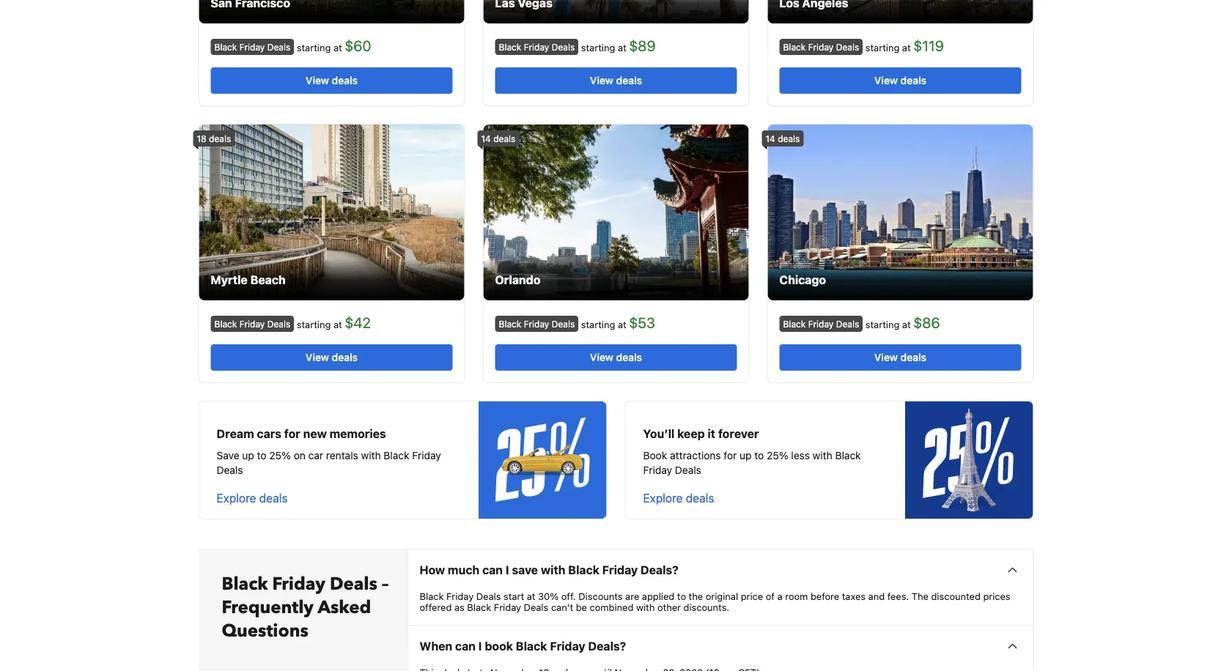 Task type: describe. For each thing, give the bounding box(es) containing it.
you'll
[[643, 427, 675, 441]]

30%
[[538, 591, 559, 602]]

friday inside black friday deals starting at $42
[[239, 319, 265, 329]]

starting for $42
[[297, 319, 331, 330]]

deals inside book attractions for up to 25% less with black friday deals
[[675, 464, 701, 477]]

to inside book attractions for up to 25% less with black friday deals
[[755, 450, 764, 462]]

discounts
[[579, 591, 623, 602]]

at for $89
[[618, 42, 627, 53]]

deals for $86
[[836, 319, 859, 329]]

the
[[912, 591, 929, 602]]

with inside book attractions for up to 25% less with black friday deals
[[813, 450, 833, 462]]

start
[[504, 591, 524, 602]]

18
[[197, 133, 207, 144]]

black friday deals start at 30% off. discounts are applied to the original price of a room before taxes and fees. the discounted prices offered as black friday deals can't be combined with other discounts.
[[420, 591, 1011, 613]]

$42
[[345, 314, 371, 331]]

black friday deals starting at $53
[[499, 314, 655, 331]]

of
[[766, 591, 775, 602]]

1 vertical spatial can
[[455, 640, 476, 654]]

black inside black friday deals – frequently asked questions
[[222, 572, 268, 596]]

be
[[576, 602, 587, 613]]

black inside save up to 25% on car rentals with black friday deals
[[384, 450, 409, 462]]

myrtle beach link
[[199, 125, 464, 301]]

discounts.
[[684, 602, 730, 613]]

orlando
[[495, 273, 541, 287]]

chicago
[[780, 273, 826, 287]]

14 for $53
[[481, 133, 491, 144]]

explore for you'll
[[643, 492, 683, 505]]

original
[[706, 591, 738, 602]]

explore deals link for dream
[[217, 492, 288, 505]]

it
[[708, 427, 716, 441]]

view for $42
[[306, 352, 329, 364]]

black inside black friday deals starting at $119
[[783, 42, 806, 52]]

with inside save up to 25% on car rentals with black friday deals
[[361, 450, 381, 462]]

18 deals
[[197, 133, 231, 144]]

1 vertical spatial deals?
[[588, 640, 626, 654]]

view deals link for $119
[[780, 67, 1022, 94]]

forever
[[718, 427, 759, 441]]

explore for dream
[[217, 492, 256, 505]]

asked
[[318, 596, 371, 620]]

explore deals link for you'll
[[643, 492, 714, 505]]

beach
[[250, 273, 286, 287]]

deals for $89
[[552, 42, 575, 52]]

frequently
[[222, 596, 314, 620]]

a
[[777, 591, 783, 602]]

friday inside book attractions for up to 25% less with black friday deals
[[643, 464, 672, 477]]

combined
[[590, 602, 634, 613]]

car rentals black friday deals image
[[479, 402, 607, 519]]

black inside black friday deals starting at $53
[[499, 319, 521, 329]]

black inside black friday deals starting at $42
[[214, 319, 237, 329]]

friday inside black friday deals starting at $60
[[239, 42, 265, 52]]

up inside book attractions for up to 25% less with black friday deals
[[740, 450, 752, 462]]

less
[[791, 450, 810, 462]]

myrtle beach image
[[199, 125, 464, 301]]

starting for $119
[[866, 42, 900, 53]]

14 for $86
[[766, 133, 775, 144]]

new
[[303, 427, 327, 441]]

friday inside black friday deals starting at $119
[[808, 42, 834, 52]]

taxes
[[842, 591, 866, 602]]

how
[[420, 563, 445, 577]]

orlando image
[[483, 125, 749, 301]]

starting for $60
[[297, 42, 331, 53]]

car
[[308, 450, 323, 462]]

when can i book black friday deals? button
[[408, 626, 1033, 667]]

0 vertical spatial i
[[506, 563, 509, 577]]

friday inside black friday deals – frequently asked questions
[[272, 572, 325, 596]]

0 vertical spatial deals?
[[641, 563, 679, 577]]

book
[[485, 640, 513, 654]]

view deals link for $53
[[495, 345, 737, 371]]

explore deals for dream
[[217, 492, 288, 505]]

room
[[785, 591, 808, 602]]

deals for asked
[[330, 572, 377, 596]]

and
[[868, 591, 885, 602]]

at for $53
[[618, 319, 627, 330]]

when can i book black friday deals?
[[420, 640, 626, 654]]

view deals for $53
[[590, 352, 642, 364]]

black inside when can i book black friday deals? dropdown button
[[516, 640, 547, 654]]

deals inside save up to 25% on car rentals with black friday deals
[[217, 464, 243, 477]]

deals for $119
[[836, 42, 859, 52]]

starting for $89
[[581, 42, 615, 53]]

memories
[[330, 427, 386, 441]]

cars
[[257, 427, 281, 441]]

at inside black friday deals start at 30% off. discounts are applied to the original price of a room before taxes and fees. the discounted prices offered as black friday deals can't be combined with other discounts.
[[527, 591, 535, 602]]

view deals link for $86
[[780, 345, 1022, 371]]

attractions black friday deals image
[[905, 402, 1033, 519]]

attractions
[[670, 450, 721, 462]]

friday inside "black friday deals starting at $89"
[[524, 42, 549, 52]]

friday inside black friday deals starting at $86
[[808, 319, 834, 329]]

–
[[382, 572, 389, 596]]

$86
[[914, 314, 940, 331]]

view for $89
[[590, 74, 614, 87]]

on
[[294, 450, 306, 462]]

black friday deals – frequently asked questions
[[222, 572, 389, 643]]

prices
[[983, 591, 1011, 602]]

deals for $53
[[552, 319, 575, 329]]

friday inside save up to 25% on car rentals with black friday deals
[[412, 450, 441, 462]]

$89
[[629, 37, 656, 54]]



Task type: locate. For each thing, give the bounding box(es) containing it.
starting inside black friday deals starting at $42
[[297, 319, 331, 330]]

i left "save"
[[506, 563, 509, 577]]

are
[[625, 591, 639, 602]]

friday
[[239, 42, 265, 52], [524, 42, 549, 52], [808, 42, 834, 52], [239, 319, 265, 329], [524, 319, 549, 329], [808, 319, 834, 329], [412, 450, 441, 462], [643, 464, 672, 477], [602, 563, 638, 577], [272, 572, 325, 596], [446, 591, 474, 602], [494, 602, 521, 613], [550, 640, 586, 654]]

deals inside black friday deals starting at $119
[[836, 42, 859, 52]]

for left new
[[284, 427, 300, 441]]

1 horizontal spatial i
[[506, 563, 509, 577]]

at for $42
[[333, 319, 342, 330]]

0 vertical spatial for
[[284, 427, 300, 441]]

25% inside save up to 25% on car rentals with black friday deals
[[269, 450, 291, 462]]

view down black friday deals starting at $119
[[874, 74, 898, 87]]

view deals down $60
[[306, 74, 358, 87]]

i left book
[[479, 640, 482, 654]]

keep
[[678, 427, 705, 441]]

1 horizontal spatial up
[[740, 450, 752, 462]]

dream cars for new memories
[[217, 427, 386, 441]]

view deals
[[306, 74, 358, 87], [590, 74, 642, 87], [874, 74, 927, 87], [306, 352, 358, 364], [590, 352, 642, 364], [874, 352, 927, 364]]

0 vertical spatial can
[[482, 563, 503, 577]]

explore deals link
[[217, 492, 288, 505], [643, 492, 714, 505]]

when
[[420, 640, 452, 654]]

0 horizontal spatial can
[[455, 640, 476, 654]]

starting inside "black friday deals starting at $89"
[[581, 42, 615, 53]]

at right start
[[527, 591, 535, 602]]

starting inside black friday deals starting at $60
[[297, 42, 331, 53]]

25% inside book attractions for up to 25% less with black friday deals
[[767, 450, 789, 462]]

as
[[454, 602, 465, 613]]

at inside "black friday deals starting at $89"
[[618, 42, 627, 53]]

25%
[[269, 450, 291, 462], [767, 450, 789, 462]]

starting left $53
[[581, 319, 615, 330]]

black
[[214, 42, 237, 52], [499, 42, 521, 52], [783, 42, 806, 52], [214, 319, 237, 329], [499, 319, 521, 329], [783, 319, 806, 329], [384, 450, 409, 462], [835, 450, 861, 462], [568, 563, 600, 577], [222, 572, 268, 596], [420, 591, 444, 602], [467, 602, 491, 613], [516, 640, 547, 654]]

view deals link down $53
[[495, 345, 737, 371]]

1 14 deals from the left
[[481, 133, 516, 144]]

off.
[[561, 591, 576, 602]]

how much can i save with black friday deals?
[[420, 563, 679, 577]]

starting inside black friday deals starting at $53
[[581, 319, 615, 330]]

at left $53
[[618, 319, 627, 330]]

0 horizontal spatial explore deals link
[[217, 492, 288, 505]]

friday inside black friday deals starting at $53
[[524, 319, 549, 329]]

with
[[361, 450, 381, 462], [813, 450, 833, 462], [541, 563, 566, 577], [636, 602, 655, 613]]

$53
[[629, 314, 655, 331]]

2 up from the left
[[740, 450, 752, 462]]

view down "black friday deals starting at $89" on the top of page
[[590, 74, 614, 87]]

view for $53
[[590, 352, 614, 364]]

how much can i save with black friday deals? region
[[408, 591, 1033, 625]]

you'll keep it forever
[[643, 427, 759, 441]]

view deals link down '$119'
[[780, 67, 1022, 94]]

view for $60
[[306, 74, 329, 87]]

price
[[741, 591, 763, 602]]

with down the memories
[[361, 450, 381, 462]]

deals inside "black friday deals starting at $89"
[[552, 42, 575, 52]]

0 horizontal spatial explore
[[217, 492, 256, 505]]

at inside black friday deals starting at $53
[[618, 319, 627, 330]]

myrtle
[[211, 273, 248, 287]]

view deals down $89
[[590, 74, 642, 87]]

0 horizontal spatial 25%
[[269, 450, 291, 462]]

1 horizontal spatial 14 deals
[[766, 133, 800, 144]]

explore deals for you'll
[[643, 492, 714, 505]]

at left '$119'
[[902, 42, 911, 53]]

with inside dropdown button
[[541, 563, 566, 577]]

0 horizontal spatial i
[[479, 640, 482, 654]]

book
[[643, 450, 667, 462]]

up right save
[[242, 450, 254, 462]]

explore deals
[[217, 492, 288, 505], [643, 492, 714, 505]]

0 horizontal spatial to
[[257, 450, 266, 462]]

1 horizontal spatial deals?
[[641, 563, 679, 577]]

14 deals
[[481, 133, 516, 144], [766, 133, 800, 144]]

other
[[658, 602, 681, 613]]

at left "$42"
[[333, 319, 342, 330]]

at inside black friday deals starting at $119
[[902, 42, 911, 53]]

at left $60
[[333, 42, 342, 53]]

view down black friday deals starting at $60
[[306, 74, 329, 87]]

1 horizontal spatial explore deals
[[643, 492, 714, 505]]

view deals link for $89
[[495, 67, 737, 94]]

for
[[284, 427, 300, 441], [724, 450, 737, 462]]

when can i book black friday deals? region
[[408, 667, 1033, 671]]

0 horizontal spatial deals?
[[588, 640, 626, 654]]

explore
[[217, 492, 256, 505], [643, 492, 683, 505]]

at inside black friday deals starting at $42
[[333, 319, 342, 330]]

2 explore from the left
[[643, 492, 683, 505]]

25% left less
[[767, 450, 789, 462]]

to inside save up to 25% on car rentals with black friday deals
[[257, 450, 266, 462]]

view deals down $86
[[874, 352, 927, 364]]

2 explore deals link from the left
[[643, 492, 714, 505]]

view down black friday deals starting at $86
[[874, 352, 898, 364]]

view deals for $86
[[874, 352, 927, 364]]

view deals for $60
[[306, 74, 358, 87]]

explore deals down the attractions
[[643, 492, 714, 505]]

1 horizontal spatial can
[[482, 563, 503, 577]]

1 horizontal spatial 14
[[766, 133, 775, 144]]

offered
[[420, 602, 452, 613]]

book attractions for up to 25% less with black friday deals
[[643, 450, 861, 477]]

view deals for $42
[[306, 352, 358, 364]]

can't
[[551, 602, 573, 613]]

2 25% from the left
[[767, 450, 789, 462]]

14
[[481, 133, 491, 144], [766, 133, 775, 144]]

at left $89
[[618, 42, 627, 53]]

1 horizontal spatial for
[[724, 450, 737, 462]]

0 horizontal spatial up
[[242, 450, 254, 462]]

1 horizontal spatial 25%
[[767, 450, 789, 462]]

with down applied
[[636, 602, 655, 613]]

chicago link
[[768, 125, 1033, 301]]

view deals link down $86
[[780, 345, 1022, 371]]

2 horizontal spatial to
[[755, 450, 764, 462]]

fees.
[[888, 591, 909, 602]]

2 14 deals from the left
[[766, 133, 800, 144]]

$60
[[345, 37, 371, 54]]

black friday deals starting at $119
[[783, 37, 944, 54]]

black inside black friday deals starting at $60
[[214, 42, 237, 52]]

starting for $86
[[866, 319, 900, 330]]

deals for $60
[[267, 42, 290, 52]]

starting left $60
[[297, 42, 331, 53]]

2 explore deals from the left
[[643, 492, 714, 505]]

can right much
[[482, 563, 503, 577]]

at
[[333, 42, 342, 53], [618, 42, 627, 53], [902, 42, 911, 53], [333, 319, 342, 330], [618, 319, 627, 330], [902, 319, 911, 330], [527, 591, 535, 602]]

much
[[448, 563, 480, 577]]

0 horizontal spatial for
[[284, 427, 300, 441]]

1 explore deals link from the left
[[217, 492, 288, 505]]

0 horizontal spatial 14
[[481, 133, 491, 144]]

1 horizontal spatial to
[[677, 591, 686, 602]]

black friday deals starting at $42
[[214, 314, 371, 331]]

view deals down "$42"
[[306, 352, 358, 364]]

explore deals link down save
[[217, 492, 288, 505]]

1 horizontal spatial explore deals link
[[643, 492, 714, 505]]

black friday deals starting at $60
[[214, 37, 371, 54]]

$119
[[914, 37, 944, 54]]

can
[[482, 563, 503, 577], [455, 640, 476, 654]]

the
[[689, 591, 703, 602]]

view deals down $53
[[590, 352, 642, 364]]

view
[[306, 74, 329, 87], [590, 74, 614, 87], [874, 74, 898, 87], [306, 352, 329, 364], [590, 352, 614, 364], [874, 352, 898, 364]]

view deals link for $60
[[211, 67, 453, 94]]

save up to 25% on car rentals with black friday deals
[[217, 450, 441, 477]]

0 horizontal spatial explore deals
[[217, 492, 288, 505]]

view down black friday deals starting at $53
[[590, 352, 614, 364]]

deals inside black friday deals starting at $42
[[267, 319, 290, 329]]

for down forever
[[724, 450, 737, 462]]

black friday deals starting at $86
[[783, 314, 940, 331]]

deals
[[267, 42, 290, 52], [552, 42, 575, 52], [836, 42, 859, 52], [267, 319, 290, 329], [552, 319, 575, 329], [836, 319, 859, 329], [217, 464, 243, 477], [675, 464, 701, 477], [330, 572, 377, 596], [476, 591, 501, 602], [524, 602, 549, 613]]

save
[[217, 450, 239, 462]]

starting left "$42"
[[297, 319, 331, 330]]

view deals down '$119'
[[874, 74, 927, 87]]

deals inside black friday deals – frequently asked questions
[[330, 572, 377, 596]]

1 horizontal spatial explore
[[643, 492, 683, 505]]

at inside black friday deals starting at $86
[[902, 319, 911, 330]]

1 14 from the left
[[481, 133, 491, 144]]

view for $119
[[874, 74, 898, 87]]

explore down save
[[217, 492, 256, 505]]

to left the
[[677, 591, 686, 602]]

black inside book attractions for up to 25% less with black friday deals
[[835, 450, 861, 462]]

deals? up applied
[[641, 563, 679, 577]]

view deals link for $42
[[211, 345, 453, 371]]

14 deals for $53
[[481, 133, 516, 144]]

up inside save up to 25% on car rentals with black friday deals
[[242, 450, 254, 462]]

black inside "black friday deals starting at $89"
[[499, 42, 521, 52]]

for for up
[[724, 450, 737, 462]]

1 explore from the left
[[217, 492, 256, 505]]

explore deals down save
[[217, 492, 288, 505]]

starting left $86
[[866, 319, 900, 330]]

rentals
[[326, 450, 358, 462]]

to
[[257, 450, 266, 462], [755, 450, 764, 462], [677, 591, 686, 602]]

starting for $53
[[581, 319, 615, 330]]

1 vertical spatial i
[[479, 640, 482, 654]]

at inside black friday deals starting at $60
[[333, 42, 342, 53]]

can right when
[[455, 640, 476, 654]]

view deals link down "$42"
[[211, 345, 453, 371]]

view deals for $89
[[590, 74, 642, 87]]

myrtle beach
[[211, 273, 286, 287]]

1 up from the left
[[242, 450, 254, 462]]

deals inside black friday deals starting at $60
[[267, 42, 290, 52]]

explore deals link down the attractions
[[643, 492, 714, 505]]

view deals link down $89
[[495, 67, 737, 94]]

up
[[242, 450, 254, 462], [740, 450, 752, 462]]

deals inside black friday deals starting at $53
[[552, 319, 575, 329]]

with inside black friday deals start at 30% off. discounts are applied to the original price of a room before taxes and fees. the discounted prices offered as black friday deals can't be combined with other discounts.
[[636, 602, 655, 613]]

1 vertical spatial for
[[724, 450, 737, 462]]

for for new
[[284, 427, 300, 441]]

with up 30%
[[541, 563, 566, 577]]

0 horizontal spatial 14 deals
[[481, 133, 516, 144]]

view deals link
[[211, 67, 453, 94], [495, 67, 737, 94], [780, 67, 1022, 94], [211, 345, 453, 371], [495, 345, 737, 371], [780, 345, 1022, 371]]

view down black friday deals starting at $42
[[306, 352, 329, 364]]

deals for $42
[[267, 319, 290, 329]]

black inside how much can i save with black friday deals? dropdown button
[[568, 563, 600, 577]]

before
[[811, 591, 840, 602]]

25% left on
[[269, 450, 291, 462]]

questions
[[222, 619, 308, 643]]

starting
[[297, 42, 331, 53], [581, 42, 615, 53], [866, 42, 900, 53], [297, 319, 331, 330], [581, 319, 615, 330], [866, 319, 900, 330]]

to inside black friday deals start at 30% off. discounts are applied to the original price of a room before taxes and fees. the discounted prices offered as black friday deals can't be combined with other discounts.
[[677, 591, 686, 602]]

black inside black friday deals starting at $86
[[783, 319, 806, 329]]

save
[[512, 563, 538, 577]]

starting left $89
[[581, 42, 615, 53]]

for inside book attractions for up to 25% less with black friday deals
[[724, 450, 737, 462]]

how much can i save with black friday deals? button
[[408, 550, 1033, 591]]

dream
[[217, 427, 254, 441]]

to down cars
[[257, 450, 266, 462]]

view deals link down $60
[[211, 67, 453, 94]]

deals? down combined
[[588, 640, 626, 654]]

discounted
[[931, 591, 981, 602]]

at for $86
[[902, 319, 911, 330]]

view for $86
[[874, 352, 898, 364]]

starting left '$119'
[[866, 42, 900, 53]]

deals for 30%
[[476, 591, 501, 602]]

orlando link
[[483, 125, 749, 301]]

at for $60
[[333, 42, 342, 53]]

chicago image
[[768, 125, 1033, 301]]

starting inside black friday deals starting at $119
[[866, 42, 900, 53]]

1 25% from the left
[[269, 450, 291, 462]]

1 explore deals from the left
[[217, 492, 288, 505]]

black friday deals starting at $89
[[499, 37, 656, 54]]

up down forever
[[740, 450, 752, 462]]

14 deals for $86
[[766, 133, 800, 144]]

to down forever
[[755, 450, 764, 462]]

applied
[[642, 591, 675, 602]]

deals inside black friday deals starting at $86
[[836, 319, 859, 329]]

2 14 from the left
[[766, 133, 775, 144]]

explore down book
[[643, 492, 683, 505]]

view deals for $119
[[874, 74, 927, 87]]

deals
[[332, 74, 358, 87], [616, 74, 642, 87], [901, 74, 927, 87], [209, 133, 231, 144], [493, 133, 516, 144], [778, 133, 800, 144], [332, 352, 358, 364], [616, 352, 642, 364], [901, 352, 927, 364], [259, 492, 288, 505], [686, 492, 714, 505]]

starting inside black friday deals starting at $86
[[866, 319, 900, 330]]

with right less
[[813, 450, 833, 462]]

at left $86
[[902, 319, 911, 330]]

i
[[506, 563, 509, 577], [479, 640, 482, 654]]

at for $119
[[902, 42, 911, 53]]



Task type: vqa. For each thing, say whether or not it's contained in the screenshot.
the account
no



